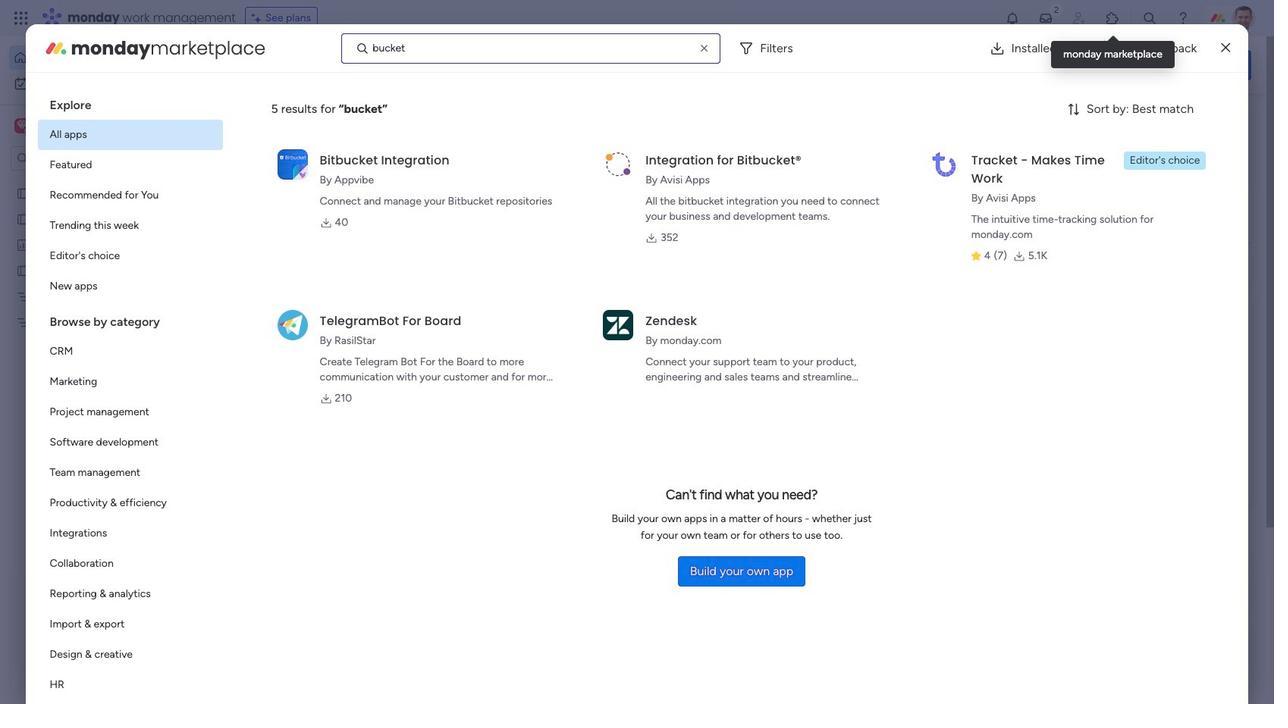 Task type: describe. For each thing, give the bounding box(es) containing it.
1 check circle image from the top
[[1047, 142, 1057, 154]]

v2 bolt switch image
[[1155, 57, 1164, 73]]

2 check circle image from the top
[[1047, 162, 1057, 173]]

help center element
[[1024, 626, 1252, 686]]

quick search results list box
[[234, 142, 988, 529]]

2 heading from the top
[[38, 302, 223, 337]]

see plans image
[[252, 10, 265, 27]]

terry turtle image
[[1232, 6, 1256, 30]]

notifications image
[[1005, 11, 1020, 26]]

getting started element
[[1024, 553, 1252, 614]]

help image
[[1176, 11, 1191, 26]]

select product image
[[14, 11, 29, 26]]

dapulse x slim image
[[1229, 110, 1247, 128]]

update feed image
[[1038, 11, 1054, 26]]



Task type: locate. For each thing, give the bounding box(es) containing it.
circle o image
[[1047, 200, 1057, 212], [1047, 220, 1057, 231]]

0 horizontal spatial monday marketplace image
[[44, 36, 68, 60]]

workspace image
[[14, 118, 30, 134], [17, 118, 27, 134]]

search everything image
[[1142, 11, 1158, 26]]

2 image
[[1050, 1, 1064, 18]]

public board image
[[16, 186, 30, 200], [16, 263, 30, 278]]

public board image down 'public dashboard' "icon"
[[16, 263, 30, 278]]

Search in workspace field
[[32, 150, 127, 167]]

0 vertical spatial heading
[[38, 85, 223, 120]]

check circle image
[[1047, 142, 1057, 154], [1047, 162, 1057, 173]]

1 vertical spatial check circle image
[[1047, 162, 1057, 173]]

workspace selection element
[[14, 117, 127, 137]]

0 vertical spatial public board image
[[16, 186, 30, 200]]

public dashboard image
[[16, 237, 30, 252]]

monday marketplace image
[[1105, 11, 1120, 26], [44, 36, 68, 60]]

1 heading from the top
[[38, 85, 223, 120]]

list box
[[38, 85, 223, 705], [0, 177, 193, 540]]

2 public board image from the top
[[16, 263, 30, 278]]

public board image up public board image
[[16, 186, 30, 200]]

1 vertical spatial monday marketplace image
[[44, 36, 68, 60]]

2 circle o image from the top
[[1047, 220, 1057, 231]]

1 vertical spatial circle o image
[[1047, 220, 1057, 231]]

v2 user feedback image
[[1036, 56, 1048, 73]]

0 vertical spatial check circle image
[[1047, 142, 1057, 154]]

option
[[9, 46, 184, 70], [9, 71, 184, 96], [38, 120, 223, 150], [38, 150, 223, 181], [0, 179, 193, 182], [38, 181, 223, 211], [38, 211, 223, 241], [38, 241, 223, 272], [38, 272, 223, 302], [38, 337, 223, 367], [38, 367, 223, 397], [38, 397, 223, 428], [38, 428, 223, 458], [38, 458, 223, 489], [38, 489, 223, 519], [38, 519, 223, 549], [38, 549, 223, 580], [38, 580, 223, 610], [38, 610, 223, 640], [38, 640, 223, 671], [38, 671, 223, 701]]

1 vertical spatial public board image
[[16, 263, 30, 278]]

1 circle o image from the top
[[1047, 200, 1057, 212]]

1 workspace image from the left
[[14, 118, 30, 134]]

heading
[[38, 85, 223, 120], [38, 302, 223, 337]]

1 horizontal spatial monday marketplace image
[[1105, 11, 1120, 26]]

1 public board image from the top
[[16, 186, 30, 200]]

0 vertical spatial monday marketplace image
[[1105, 11, 1120, 26]]

1 vertical spatial heading
[[38, 302, 223, 337]]

0 vertical spatial circle o image
[[1047, 200, 1057, 212]]

dapulse x slim image
[[1222, 39, 1231, 57]]

app logo image
[[277, 149, 308, 180], [603, 149, 634, 180], [929, 149, 959, 180], [277, 310, 308, 340], [603, 310, 634, 340]]

public board image
[[16, 212, 30, 226]]

2 workspace image from the left
[[17, 118, 27, 134]]



Task type: vqa. For each thing, say whether or not it's contained in the screenshot.
The Owner field
no



